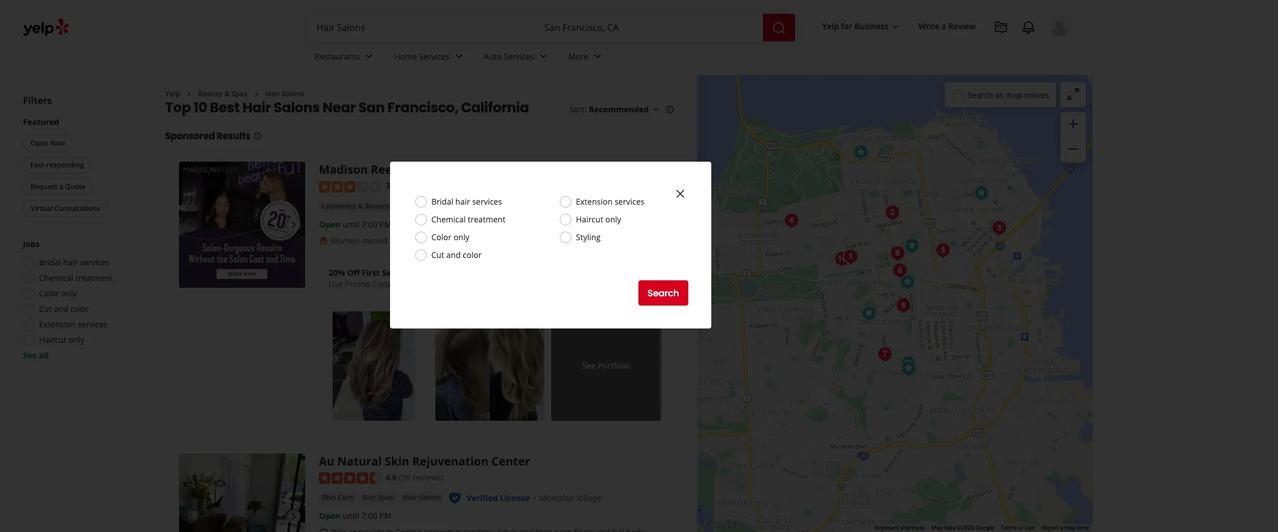 Task type: describe. For each thing, give the bounding box(es) containing it.
virtual consultations button
[[23, 200, 108, 217]]

skin inside button
[[321, 493, 336, 503]]

0 horizontal spatial beauty
[[198, 89, 223, 99]]

fast-responding
[[30, 160, 84, 170]]

1 vertical spatial extension
[[39, 319, 76, 330]]

search as map moves
[[968, 89, 1050, 100]]

operated
[[398, 235, 432, 246]]

professionals
[[492, 235, 542, 246]]

madison reed hair color bar - hayes valley link
[[319, 162, 565, 178]]

spas inside button
[[378, 493, 393, 503]]

rejuvenation
[[412, 454, 489, 469]]

chemical treatment inside search dialog
[[432, 214, 506, 225]]

hayes valley
[[560, 201, 607, 212]]

open until 7:00 pm for natural
[[319, 511, 392, 522]]

beauty & spas link
[[198, 89, 247, 99]]

hair salons for hair salons button to the bottom
[[403, 493, 441, 503]]

now
[[50, 138, 65, 148]]

cosmetics & beauty supply button
[[319, 201, 416, 212]]

verified license button for center
[[467, 493, 530, 504]]

24 chevron down v2 image for more
[[591, 50, 605, 63]]

2 vertical spatial hair salons link
[[400, 492, 444, 504]]

1 vertical spatial haircut
[[39, 335, 66, 345]]

san
[[358, 98, 385, 117]]

hair up 16 info v2 icon
[[243, 98, 271, 117]]

reviews)
[[413, 472, 444, 483]]

license for madison reed hair color bar - hayes valley
[[521, 201, 551, 212]]

verified for center
[[467, 493, 498, 504]]

user actions element
[[813, 14, 1086, 85]]

open now button
[[23, 135, 73, 152]]

au
[[319, 454, 335, 469]]

0 vertical spatial hair salons link
[[266, 89, 304, 99]]

0 vertical spatial spas
[[231, 89, 247, 99]]

1 vertical spatial bridal
[[39, 257, 61, 268]]

yelp for yelp for business
[[823, 21, 839, 32]]

bar
[[463, 162, 483, 178]]

terms of use
[[1001, 525, 1035, 531]]

promo
[[345, 279, 370, 290]]

skin care
[[321, 493, 354, 503]]

pm for natural
[[380, 511, 392, 522]]

open inside "button"
[[30, 138, 48, 148]]

hair salons for the top hair salons button
[[423, 201, 462, 211]]

au natural skin rejuvenation center link
[[319, 454, 530, 469]]

©2023
[[957, 525, 975, 531]]

terms
[[1001, 525, 1017, 531]]

open for madison
[[319, 219, 341, 230]]

0 vertical spatial color
[[430, 162, 460, 178]]

sponsored
[[165, 130, 215, 143]]

responding
[[46, 160, 84, 170]]

women-
[[331, 235, 362, 246]]

zoom in image
[[1067, 117, 1081, 131]]

fast-responding button
[[23, 157, 91, 174]]

0 horizontal spatial hayes
[[492, 162, 527, 178]]

all
[[39, 350, 49, 361]]

1 vertical spatial color only
[[39, 288, 77, 299]]

2 vertical spatial color
[[39, 288, 59, 299]]

16 info v2 image
[[253, 132, 262, 141]]

jobs
[[23, 239, 40, 250]]

write
[[919, 21, 940, 32]]

madison reed hair color bar - hayes valley
[[319, 162, 565, 178]]

1 vertical spatial hayes
[[560, 201, 583, 212]]

google image
[[701, 518, 739, 533]]

write a review
[[919, 21, 976, 32]]

request
[[30, 182, 57, 192]]

sponsored results
[[165, 130, 250, 143]]

1 horizontal spatial 20%
[[481, 279, 496, 290]]

& right 10
[[225, 89, 230, 99]]

day spas button
[[360, 492, 396, 504]]

of
[[1019, 525, 1024, 531]]

home services link
[[385, 41, 475, 75]]

0 vertical spatial hair salons
[[266, 89, 304, 99]]

village
[[577, 493, 601, 504]]

search image
[[772, 21, 786, 35]]

nepenji japan center beauty clinic image
[[881, 201, 904, 224]]

episode salon & spa image
[[897, 352, 920, 375]]

4.6 (39 reviews)
[[386, 472, 444, 483]]

report
[[1042, 525, 1059, 531]]

salt salon image
[[831, 248, 854, 271]]

map for moves
[[1006, 89, 1023, 100]]

data
[[944, 525, 956, 531]]

a for request
[[59, 182, 63, 192]]

certified professionals
[[458, 235, 542, 246]]

au natural skin rejuvenation center image
[[179, 454, 305, 533]]

'newclient20'
[[394, 279, 451, 290]]

auto services
[[484, 51, 534, 62]]

next image
[[287, 510, 301, 524]]

google
[[976, 525, 994, 531]]

yelp for business
[[823, 21, 889, 32]]

near
[[323, 98, 356, 117]]

0 horizontal spatial haircut only
[[39, 335, 84, 345]]

business
[[855, 21, 889, 32]]

1 vertical spatial treatment
[[75, 273, 113, 283]]

4.6
[[386, 472, 397, 483]]

yelp for yelp link
[[165, 89, 180, 99]]

center
[[492, 454, 530, 469]]

map data ©2023 google
[[932, 525, 994, 531]]

& inside button
[[358, 201, 363, 211]]

1 vertical spatial valley
[[585, 201, 607, 212]]

services for home services
[[419, 51, 450, 62]]

cosmetics & beauty supply link
[[319, 201, 416, 212]]

skin care button
[[319, 492, 356, 504]]

cut inside search dialog
[[432, 250, 444, 261]]

3.2
[[386, 180, 399, 191]]

certified
[[458, 235, 490, 246]]

lombard beauty salon image
[[850, 141, 873, 164]]

verified license for center
[[467, 493, 530, 504]]

salon mio mio image
[[874, 343, 897, 366]]

open until 7:00 pm for reed
[[319, 219, 392, 230]]

home
[[394, 51, 417, 62]]

au natural skin rejuvenation center
[[319, 454, 530, 469]]

care
[[338, 493, 354, 503]]

search for search
[[648, 287, 679, 300]]

haircut only inside search dialog
[[576, 214, 621, 225]]

1 vertical spatial cut
[[39, 304, 52, 314]]

16 info v2 image
[[666, 105, 675, 114]]

0 vertical spatial 20%
[[329, 267, 345, 278]]

open now
[[30, 138, 65, 148]]

report a map error link
[[1042, 525, 1090, 531]]

portfolio
[[598, 361, 630, 372]]

error
[[1078, 525, 1090, 531]]

styling
[[576, 232, 601, 243]]

0 horizontal spatial valley
[[530, 162, 565, 178]]

hair right supply
[[423, 201, 438, 211]]

keyboard
[[875, 525, 899, 531]]

top 10 best hair salons near san francisco, california
[[165, 98, 529, 117]]

map region
[[601, 61, 1188, 533]]

1 vertical spatial cut and color
[[39, 304, 89, 314]]

featured
[[23, 116, 59, 127]]

0 horizontal spatial chemical treatment
[[39, 273, 113, 283]]

24 verified filled v2 image
[[469, 200, 483, 214]]

a for write
[[942, 21, 947, 32]]

7:00 for natural
[[362, 511, 377, 522]]

see portfolio
[[582, 361, 630, 372]]

review
[[949, 21, 976, 32]]

auto
[[484, 51, 502, 62]]

skin care link
[[319, 492, 356, 504]]

expand map image
[[1067, 87, 1081, 101]]

until for au
[[343, 511, 359, 522]]

use inside 20% off first service use promo code 'newclient20' & save 20%
[[329, 279, 343, 290]]

results
[[217, 130, 250, 143]]

1 vertical spatial hair salons link
[[421, 201, 464, 212]]

0 horizontal spatial hair
[[63, 257, 78, 268]]

moves
[[1025, 89, 1050, 100]]

request a quote
[[30, 182, 86, 192]]

first
[[362, 267, 380, 278]]

keyboard shortcuts
[[875, 525, 925, 531]]

previous image
[[184, 510, 197, 524]]

service
[[382, 267, 411, 278]]

virtual consultations
[[30, 204, 100, 213]]

business categories element
[[306, 41, 1070, 75]]

see for see all
[[23, 350, 37, 361]]

women-owned & operated
[[331, 235, 432, 246]]

0 horizontal spatial color
[[70, 304, 89, 314]]

1 vertical spatial hair salons button
[[400, 492, 444, 504]]

see all
[[23, 350, 49, 361]]

1 vertical spatial and
[[54, 304, 68, 314]]



Task type: vqa. For each thing, say whether or not it's contained in the screenshot.
SPORTS BARS
no



Task type: locate. For each thing, give the bounding box(es) containing it.
pm down day spas link
[[380, 511, 392, 522]]

bridal hair services down bar
[[432, 196, 502, 207]]

treatment inside search dialog
[[468, 214, 506, 225]]

beauty & spas
[[198, 89, 247, 99]]

bridal
[[432, 196, 453, 207], [39, 257, 61, 268]]

hair salons left 24 verified filled v2 icon
[[423, 201, 462, 211]]

1 services from the left
[[419, 51, 450, 62]]

1 vertical spatial yelp
[[165, 89, 180, 99]]

chemical treatment down 24 verified filled v2 icon
[[432, 214, 506, 225]]

verified license button down center
[[467, 493, 530, 504]]

7:00 for reed
[[362, 219, 377, 230]]

& right owned at the left of page
[[390, 235, 396, 246]]

16 chevron right v2 image right beauty & spas link
[[252, 89, 261, 99]]

0 vertical spatial hair salons button
[[421, 201, 464, 212]]

code salon image
[[988, 217, 1011, 240]]

color down jobs
[[39, 288, 59, 299]]

20% off first service use promo code 'newclient20' & save 20%
[[329, 267, 496, 290]]

1 vertical spatial verified
[[467, 493, 498, 504]]

cosmetics
[[321, 201, 356, 211]]

1 vertical spatial 20%
[[481, 279, 496, 290]]

7:00 up owned at the left of page
[[362, 219, 377, 230]]

hair salons link
[[266, 89, 304, 99], [421, 201, 464, 212], [400, 492, 444, 504]]

verified license up 'professionals'
[[487, 201, 551, 212]]

map
[[1006, 89, 1023, 100], [1065, 525, 1076, 531]]

0 horizontal spatial spas
[[231, 89, 247, 99]]

0 vertical spatial skin
[[385, 454, 409, 469]]

1 vertical spatial license
[[500, 493, 530, 504]]

hair down bar
[[456, 196, 470, 207]]

a left quote
[[59, 182, 63, 192]]

hair salons link down reviews)
[[400, 492, 444, 504]]

color only
[[432, 232, 470, 243], [39, 288, 77, 299]]

1 horizontal spatial color
[[463, 250, 482, 261]]

1 horizontal spatial beauty
[[365, 201, 389, 211]]

16 certified professionals v2 image
[[446, 236, 455, 246]]

verified right 24 verified filled v2 image
[[467, 493, 498, 504]]

consultations
[[54, 204, 100, 213]]

1 vertical spatial color
[[70, 304, 89, 314]]

hair salons
[[266, 89, 304, 99], [423, 201, 462, 211], [403, 493, 441, 503]]

0 vertical spatial verified license button
[[487, 201, 551, 212]]

1 horizontal spatial and
[[446, 250, 461, 261]]

1 horizontal spatial color only
[[432, 232, 470, 243]]

map left error
[[1065, 525, 1076, 531]]

cut and color inside search dialog
[[432, 250, 482, 261]]

valley up styling
[[585, 201, 607, 212]]

16 chevron right v2 image right yelp link
[[185, 89, 194, 99]]

yelp for business button
[[818, 16, 905, 37]]

haircut down hayes valley
[[576, 214, 603, 225]]

hair salons down reviews)
[[403, 493, 441, 503]]

slideshow element for au
[[179, 454, 305, 533]]

0 vertical spatial color only
[[432, 232, 470, 243]]

option group containing jobs
[[20, 239, 142, 362]]

color only down jobs
[[39, 288, 77, 299]]

hayes
[[492, 162, 527, 178], [560, 201, 583, 212]]

1 horizontal spatial a
[[942, 21, 947, 32]]

1 horizontal spatial bridal
[[432, 196, 453, 207]]

b parlor image
[[892, 294, 915, 317]]

chemical treatment
[[432, 214, 506, 225], [39, 273, 113, 283]]

until down care
[[343, 511, 359, 522]]

verified for bar
[[487, 201, 519, 212]]

bridal hair services down jobs
[[39, 257, 110, 268]]

hair down 4.6 (39 reviews)
[[403, 493, 417, 503]]

for
[[841, 21, 853, 32]]

little sparrow salon & barber image
[[839, 245, 862, 268]]

until up women-
[[343, 219, 359, 230]]

cut up all
[[39, 304, 52, 314]]

0 horizontal spatial color only
[[39, 288, 77, 299]]

1 vertical spatial haircut only
[[39, 335, 84, 345]]

verified right 24 verified filled v2 icon
[[487, 201, 519, 212]]

24 chevron down v2 image right auto services
[[537, 50, 550, 63]]

fast-
[[30, 160, 46, 170]]

24 chevron down v2 image inside restaurants link
[[362, 50, 376, 63]]

adrian elwell image
[[970, 182, 993, 205]]

use
[[329, 279, 343, 290], [1025, 525, 1035, 531]]

slideshow element for madison
[[179, 162, 305, 288]]

2 24 chevron down v2 image from the left
[[537, 50, 550, 63]]

0 vertical spatial hair
[[456, 196, 470, 207]]

0 horizontal spatial extension services
[[39, 319, 108, 330]]

montclair
[[540, 493, 575, 504]]

2 until from the top
[[343, 511, 359, 522]]

24 chevron down v2 image right restaurants
[[362, 50, 376, 63]]

hair salons button left 24 verified filled v2 icon
[[421, 201, 464, 212]]

haircut inside search dialog
[[576, 214, 603, 225]]

0 vertical spatial bridal hair services
[[432, 196, 502, 207]]

madison
[[319, 162, 368, 178]]

extension inside search dialog
[[576, 196, 613, 207]]

0 horizontal spatial cut
[[39, 304, 52, 314]]

services for auto services
[[504, 51, 534, 62]]

services right home
[[419, 51, 450, 62]]

see all button
[[23, 350, 49, 361]]

2 16 chevron right v2 image from the left
[[252, 89, 261, 99]]

2 services from the left
[[504, 51, 534, 62]]

1 slideshow element from the top
[[179, 162, 305, 288]]

terms of use link
[[1001, 525, 1035, 531]]

restaurants link
[[306, 41, 385, 75]]

24 chevron down v2 image for restaurants
[[362, 50, 376, 63]]

hair salons left near
[[266, 89, 304, 99]]

0 vertical spatial map
[[1006, 89, 1023, 100]]

color only down 24 verified filled v2 icon
[[432, 232, 470, 243]]

1 vertical spatial hair
[[63, 257, 78, 268]]

hair down the virtual consultations button
[[63, 257, 78, 268]]

haircut only
[[576, 214, 621, 225], [39, 335, 84, 345]]

1 vertical spatial slideshow element
[[179, 454, 305, 533]]

open until 7:00 pm up women-
[[319, 219, 392, 230]]

natural
[[337, 454, 382, 469]]

0 vertical spatial beauty
[[198, 89, 223, 99]]

cut and color down 16 certified professionals v2 image
[[432, 250, 482, 261]]

open left now
[[30, 138, 48, 148]]

0 vertical spatial a
[[942, 21, 947, 32]]

top
[[165, 98, 191, 117]]

0 vertical spatial cut
[[432, 250, 444, 261]]

use right of
[[1025, 525, 1035, 531]]

2 open until 7:00 pm from the top
[[319, 511, 392, 522]]

0 horizontal spatial haircut
[[39, 335, 66, 345]]

1 vertical spatial map
[[1065, 525, 1076, 531]]

16 women owned v2 image
[[319, 236, 328, 246]]

1 horizontal spatial 24 chevron down v2 image
[[537, 50, 550, 63]]

0 vertical spatial hayes
[[492, 162, 527, 178]]

16 chevron down v2 image
[[891, 22, 900, 31]]

0 vertical spatial slideshow element
[[179, 162, 305, 288]]

yelp
[[823, 21, 839, 32], [165, 89, 180, 99]]

day
[[363, 493, 376, 503]]

0 horizontal spatial use
[[329, 279, 343, 290]]

studio estrada image
[[889, 259, 912, 282]]

1 vertical spatial verified license button
[[467, 493, 530, 504]]

bridal hair services inside search dialog
[[432, 196, 502, 207]]

color
[[463, 250, 482, 261], [70, 304, 89, 314]]

1 vertical spatial search
[[648, 287, 679, 300]]

see portfolio link
[[552, 312, 661, 421]]

open for au
[[319, 511, 341, 522]]

0 vertical spatial yelp
[[823, 21, 839, 32]]

license down center
[[500, 493, 530, 504]]

24 chevron down v2 image
[[362, 50, 376, 63], [537, 50, 550, 63]]

20% left off
[[329, 267, 345, 278]]

1 vertical spatial open
[[319, 219, 341, 230]]

skin up 4.6
[[385, 454, 409, 469]]

1 24 chevron down v2 image from the left
[[452, 50, 466, 63]]

1 vertical spatial spas
[[378, 493, 393, 503]]

previous image
[[184, 218, 197, 232]]

home services
[[394, 51, 450, 62]]

map
[[932, 525, 943, 531]]

color only inside search dialog
[[432, 232, 470, 243]]

0 vertical spatial open until 7:00 pm
[[319, 219, 392, 230]]

1 horizontal spatial bridal hair services
[[432, 196, 502, 207]]

24 chevron down v2 image
[[452, 50, 466, 63], [591, 50, 605, 63]]

hair inside search dialog
[[456, 196, 470, 207]]

2 7:00 from the top
[[362, 511, 377, 522]]

extension up all
[[39, 319, 76, 330]]

enzi hair image
[[858, 302, 881, 325]]

hair salons button
[[421, 201, 464, 212], [400, 492, 444, 504]]

0 vertical spatial haircut only
[[576, 214, 621, 225]]

0 horizontal spatial extension
[[39, 319, 76, 330]]

chemical treatment down jobs
[[39, 273, 113, 283]]

0 vertical spatial verified license
[[487, 201, 551, 212]]

a right report
[[1060, 525, 1063, 531]]

yelp left for
[[823, 21, 839, 32]]

0 vertical spatial extension
[[576, 196, 613, 207]]

virtual
[[30, 204, 53, 213]]

extension services up all
[[39, 319, 108, 330]]

off
[[347, 267, 360, 278]]

24 verified filled v2 image
[[448, 492, 462, 506]]

notifications image
[[1022, 21, 1036, 34]]

yelp left 10
[[165, 89, 180, 99]]

None search field
[[308, 14, 797, 41]]

reed
[[371, 162, 399, 178]]

cosmetics & beauty supply
[[321, 201, 414, 211]]

1 vertical spatial pm
[[380, 511, 392, 522]]

yelp link
[[165, 89, 180, 99]]

search button
[[639, 281, 689, 306]]

salon baobao image
[[896, 271, 919, 294]]

until
[[343, 219, 359, 230], [343, 511, 359, 522]]

1 vertical spatial skin
[[321, 493, 336, 503]]

0 vertical spatial and
[[446, 250, 461, 261]]

0 horizontal spatial and
[[54, 304, 68, 314]]

spas right 10
[[231, 89, 247, 99]]

3.2 star rating image
[[319, 181, 381, 193]]

24 chevron down v2 image left auto
[[452, 50, 466, 63]]

0 vertical spatial use
[[329, 279, 343, 290]]

1 vertical spatial chemical treatment
[[39, 273, 113, 283]]

2 vertical spatial a
[[1060, 525, 1063, 531]]

steel + lacquer image
[[932, 239, 955, 262]]

0 horizontal spatial treatment
[[75, 273, 113, 283]]

zoom out image
[[1067, 142, 1081, 156]]

write a review link
[[914, 16, 981, 37]]

projects image
[[994, 21, 1008, 34]]

extension up styling
[[576, 196, 613, 207]]

option group
[[20, 239, 142, 362]]

haircut only down hayes valley
[[576, 214, 621, 225]]

skin left care
[[321, 493, 336, 503]]

more link
[[560, 41, 614, 75]]

7:00 down day
[[362, 511, 377, 522]]

search dialog
[[0, 0, 1279, 533]]

beauty inside button
[[365, 201, 389, 211]]

1 horizontal spatial map
[[1065, 525, 1076, 531]]

hair right reed
[[402, 162, 427, 178]]

16 chevron right v2 image
[[185, 89, 194, 99], [252, 89, 261, 99]]

open up '16 women owned v2' icon
[[319, 219, 341, 230]]

1 horizontal spatial extension services
[[576, 196, 645, 207]]

restaurants
[[315, 51, 360, 62]]

pm for reed
[[380, 219, 392, 230]]

services right auto
[[504, 51, 534, 62]]

madison reed hair color bar - hayes valley image
[[901, 234, 924, 257]]

16 chevron right v2 image for beauty & spas
[[185, 89, 194, 99]]

verified license button up 'professionals'
[[487, 201, 551, 212]]

& right cosmetics
[[358, 201, 363, 211]]

see
[[23, 350, 37, 361], [582, 361, 596, 372]]

see for see portfolio
[[582, 361, 596, 372]]

0 horizontal spatial 20%
[[329, 267, 345, 278]]

0 horizontal spatial see
[[23, 350, 37, 361]]

0 vertical spatial open
[[30, 138, 48, 148]]

24 chevron down v2 image for auto services
[[537, 50, 550, 63]]

services
[[472, 196, 502, 207], [615, 196, 645, 207], [80, 257, 110, 268], [78, 319, 108, 330]]

chemical down jobs
[[39, 273, 73, 283]]

search inside button
[[648, 287, 679, 300]]

day spas link
[[360, 492, 396, 504]]

hair salons button down reviews)
[[400, 492, 444, 504]]

color inside search dialog
[[463, 250, 482, 261]]

extension services inside search dialog
[[576, 196, 645, 207]]

francisco,
[[388, 98, 458, 117]]

& left save on the left bottom of the page
[[453, 279, 459, 290]]

verified license button
[[487, 201, 551, 212], [467, 493, 530, 504]]

1 horizontal spatial skin
[[385, 454, 409, 469]]

2 slideshow element from the top
[[179, 454, 305, 533]]

beauty right top at the top
[[198, 89, 223, 99]]

lisa's lash image
[[897, 357, 920, 380]]

search
[[968, 89, 993, 100], [648, 287, 679, 300]]

map right as
[[1006, 89, 1023, 100]]

close image
[[674, 187, 687, 201]]

hair salons link left 24 verified filled v2 icon
[[421, 201, 464, 212]]

1 vertical spatial extension services
[[39, 319, 108, 330]]

hair
[[456, 196, 470, 207], [63, 257, 78, 268]]

bridal down jobs
[[39, 257, 61, 268]]

1 vertical spatial chemical
[[39, 273, 73, 283]]

cut and color
[[432, 250, 482, 261], [39, 304, 89, 314]]

color left certified
[[432, 232, 452, 243]]

20%
[[329, 267, 345, 278], [481, 279, 496, 290]]

haircut up all
[[39, 335, 66, 345]]

0 vertical spatial license
[[521, 201, 551, 212]]

montclair village
[[540, 493, 601, 504]]

valley up hayes valley
[[530, 162, 565, 178]]

use left promo
[[329, 279, 343, 290]]

open up 16 speech v2 icon
[[319, 511, 341, 522]]

0 vertical spatial pm
[[380, 219, 392, 230]]

see left all
[[23, 350, 37, 361]]

slideshow element
[[179, 162, 305, 288], [179, 454, 305, 533]]

1 open until 7:00 pm from the top
[[319, 219, 392, 230]]

hair salons link left near
[[266, 89, 304, 99]]

a right write at the right of page
[[942, 21, 947, 32]]

verified license down center
[[467, 493, 530, 504]]

a inside button
[[59, 182, 63, 192]]

license
[[521, 201, 551, 212], [500, 493, 530, 504]]

0 vertical spatial extension services
[[576, 196, 645, 207]]

0 horizontal spatial 24 chevron down v2 image
[[362, 50, 376, 63]]

2 24 chevron down v2 image from the left
[[591, 50, 605, 63]]

pm up 'women-owned & operated'
[[380, 219, 392, 230]]

until for madison
[[343, 219, 359, 230]]

1 16 chevron right v2 image from the left
[[185, 89, 194, 99]]

yelp inside 'button'
[[823, 21, 839, 32]]

see left the portfolio
[[582, 361, 596, 372]]

spas right day
[[378, 493, 393, 503]]

bridal hair services
[[432, 196, 502, 207], [39, 257, 110, 268]]

verified license for bar
[[487, 201, 551, 212]]

1 vertical spatial use
[[1025, 525, 1035, 531]]

1 horizontal spatial 24 chevron down v2 image
[[591, 50, 605, 63]]

1 horizontal spatial use
[[1025, 525, 1035, 531]]

1 pm from the top
[[380, 219, 392, 230]]

20% right save on the left bottom of the page
[[481, 279, 496, 290]]

1 horizontal spatial cut
[[432, 250, 444, 261]]

16 chevron right v2 image for hair salons
[[252, 89, 261, 99]]

24 chevron down v2 image inside more link
[[591, 50, 605, 63]]

bridal down madison reed hair color bar - hayes valley
[[432, 196, 453, 207]]

beauty down 3.2
[[365, 201, 389, 211]]

map for error
[[1065, 525, 1076, 531]]

search for search as map moves
[[968, 89, 993, 100]]

1 horizontal spatial see
[[582, 361, 596, 372]]

group
[[1061, 112, 1086, 162]]

verified license button for bar
[[487, 201, 551, 212]]

0 vertical spatial haircut
[[576, 214, 603, 225]]

0 horizontal spatial bridal
[[39, 257, 61, 268]]

2 pm from the top
[[380, 511, 392, 522]]

1 vertical spatial 7:00
[[362, 511, 377, 522]]

owned
[[362, 235, 388, 246]]

keyboard shortcuts button
[[875, 525, 925, 533]]

0 vertical spatial bridal
[[432, 196, 453, 207]]

verified
[[487, 201, 519, 212], [467, 493, 498, 504]]

madison reed hair color bar - hayes valley image
[[179, 162, 305, 288]]

& inside 20% off first service use promo code 'newclient20' & save 20%
[[453, 279, 459, 290]]

1 horizontal spatial hayes
[[560, 201, 583, 212]]

color inside search dialog
[[432, 232, 452, 243]]

0 horizontal spatial bridal hair services
[[39, 257, 110, 268]]

10
[[194, 98, 207, 117]]

1 7:00 from the top
[[362, 219, 377, 230]]

1 until from the top
[[343, 219, 359, 230]]

next image
[[287, 218, 301, 232]]

1 horizontal spatial chemical treatment
[[432, 214, 506, 225]]

1 vertical spatial beauty
[[365, 201, 389, 211]]

a for report
[[1060, 525, 1063, 531]]

hong kong mona hair studio image
[[780, 209, 803, 232]]

1 vertical spatial until
[[343, 511, 359, 522]]

cut and color up all
[[39, 304, 89, 314]]

1 horizontal spatial haircut
[[576, 214, 603, 225]]

16 speech v2 image
[[319, 529, 328, 533]]

cut down operated
[[432, 250, 444, 261]]

2 vertical spatial hair salons
[[403, 493, 441, 503]]

1 horizontal spatial 16 chevron right v2 image
[[252, 89, 261, 99]]

supply
[[391, 201, 414, 211]]

and inside search dialog
[[446, 250, 461, 261]]

1 vertical spatial open until 7:00 pm
[[319, 511, 392, 522]]

pm
[[380, 219, 392, 230], [380, 511, 392, 522]]

24 chevron down v2 image inside auto services link
[[537, 50, 550, 63]]

extension services up styling
[[576, 196, 645, 207]]

featured group
[[21, 116, 142, 220]]

24 chevron down v2 image for home services
[[452, 50, 466, 63]]

chemical inside search dialog
[[432, 214, 466, 225]]

and
[[446, 250, 461, 261], [54, 304, 68, 314]]

hair right best
[[266, 89, 280, 99]]

david james image
[[886, 242, 909, 265]]

hayes up styling
[[560, 201, 583, 212]]

open until 7:00 pm down care
[[319, 511, 392, 522]]

0 vertical spatial chemical
[[432, 214, 466, 225]]

bridal inside search dialog
[[432, 196, 453, 207]]

haircut only up all
[[39, 335, 84, 345]]

license up 'professionals'
[[521, 201, 551, 212]]

4.6 star rating image
[[319, 473, 381, 484]]

-
[[486, 162, 489, 178]]

1 horizontal spatial valley
[[585, 201, 607, 212]]

0 vertical spatial color
[[463, 250, 482, 261]]

open
[[30, 138, 48, 148], [319, 219, 341, 230], [319, 511, 341, 522]]

license for au natural skin rejuvenation center
[[500, 493, 530, 504]]

color left bar
[[430, 162, 460, 178]]

beauty
[[198, 89, 223, 99], [365, 201, 389, 211]]

24 chevron down v2 image right more
[[591, 50, 605, 63]]

hayes right -
[[492, 162, 527, 178]]

24 chevron down v2 image inside home services link
[[452, 50, 466, 63]]

chemical up 16 certified professionals v2 image
[[432, 214, 466, 225]]

1 horizontal spatial services
[[504, 51, 534, 62]]

1 24 chevron down v2 image from the left
[[362, 50, 376, 63]]



